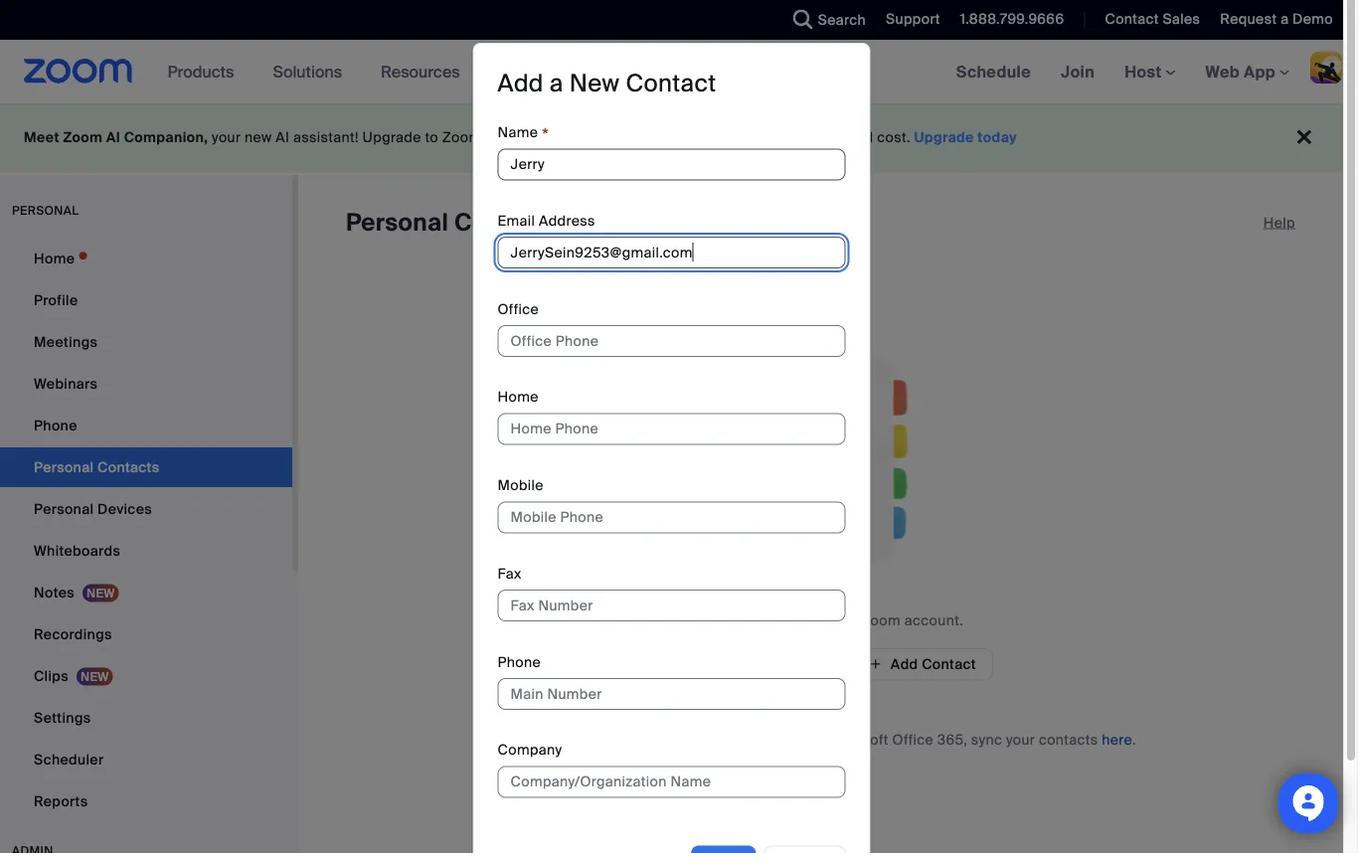 Task type: locate. For each thing, give the bounding box(es) containing it.
to left one
[[425, 128, 439, 147]]

1 horizontal spatial ai
[[276, 128, 290, 147]]

0 vertical spatial a
[[1281, 10, 1289, 28]]

1 horizontal spatial personal
[[346, 207, 449, 238]]

2 ai from the left
[[276, 128, 290, 147]]

0 horizontal spatial phone
[[34, 416, 77, 435]]

add inside button
[[891, 655, 918, 673]]

support link
[[871, 0, 946, 40], [886, 10, 941, 28]]

Mobile text field
[[498, 502, 846, 533]]

1 horizontal spatial your
[[829, 611, 858, 630]]

0 horizontal spatial home
[[34, 249, 75, 268]]

ai
[[106, 128, 120, 147], [276, 128, 290, 147], [669, 128, 683, 147]]

product information navigation
[[153, 40, 630, 105]]

contact up the meet zoom ai companion, footer
[[626, 68, 717, 99]]

and right exchange,
[[795, 731, 821, 749]]

zoom
[[63, 128, 103, 147], [442, 128, 482, 147], [862, 611, 901, 630]]

microsoft up company text field
[[653, 731, 717, 749]]

banner
[[0, 40, 1359, 105]]

notes
[[34, 583, 75, 602]]

contact sales link
[[1091, 0, 1206, 40], [1105, 10, 1201, 28]]

upgrade right cost.
[[915, 128, 974, 147]]

ai up first and last name text field in the top of the page
[[669, 128, 683, 147]]

0 vertical spatial contact
[[1105, 10, 1159, 28]]

add for add contact
[[891, 655, 918, 673]]

2 horizontal spatial to
[[812, 611, 825, 630]]

a left new
[[550, 68, 564, 99]]

1 vertical spatial and
[[795, 731, 821, 749]]

account.
[[905, 611, 964, 630]]

for google calendar, microsoft exchange, and microsoft office 365, sync your contacts here .
[[505, 731, 1137, 749]]

office
[[498, 300, 539, 318], [893, 731, 934, 749]]

a for request
[[1281, 10, 1289, 28]]

0 vertical spatial phone
[[34, 416, 77, 435]]

scheduler
[[34, 750, 104, 769]]

new
[[570, 68, 620, 99]]

phone inside add a new contact 'dialog'
[[498, 653, 541, 671]]

zoom left one
[[442, 128, 482, 147]]

1 horizontal spatial a
[[1281, 10, 1289, 28]]

0 vertical spatial add
[[498, 68, 544, 99]]

add right add icon
[[891, 655, 918, 673]]

contact down account.
[[922, 655, 977, 673]]

add a new contact
[[498, 68, 717, 99]]

personal
[[12, 203, 79, 218]]

cost.
[[877, 128, 911, 147]]

zoom right meet
[[63, 128, 103, 147]]

1 horizontal spatial microsoft
[[824, 731, 889, 749]]

to up first and last name text field in the top of the page
[[652, 128, 665, 147]]

today
[[978, 128, 1018, 147]]

a left demo
[[1281, 10, 1289, 28]]

clips link
[[0, 656, 292, 696]]

devices
[[98, 500, 152, 518]]

0 horizontal spatial microsoft
[[653, 731, 717, 749]]

0 vertical spatial your
[[212, 128, 241, 147]]

companion
[[687, 128, 765, 147]]

2 horizontal spatial zoom
[[862, 611, 901, 630]]

profile link
[[0, 280, 292, 320]]

1 ai from the left
[[106, 128, 120, 147]]

help
[[1264, 213, 1296, 232]]

microsoft down add icon
[[824, 731, 889, 749]]

1 horizontal spatial home
[[498, 388, 539, 406]]

1 horizontal spatial contact
[[922, 655, 977, 673]]

0 vertical spatial home
[[34, 249, 75, 268]]

2 upgrade from the left
[[915, 128, 974, 147]]

pro
[[518, 128, 541, 147]]

google
[[531, 731, 581, 749]]

1.888.799.9666 button
[[946, 0, 1070, 40], [961, 10, 1065, 28]]

0 vertical spatial and
[[544, 128, 570, 147]]

upgrade today link
[[915, 128, 1018, 147]]

your for companion,
[[212, 128, 241, 147]]

contact inside button
[[922, 655, 977, 673]]

home inside add a new contact 'dialog'
[[498, 388, 539, 406]]

office left 365,
[[893, 731, 934, 749]]

0 vertical spatial office
[[498, 300, 539, 318]]

a for add
[[550, 68, 564, 99]]

home up profile
[[34, 249, 75, 268]]

1 horizontal spatial add
[[891, 655, 918, 673]]

profile
[[34, 291, 78, 309]]

clips
[[34, 667, 69, 685]]

schedule
[[956, 61, 1031, 82]]

office down contacts
[[498, 300, 539, 318]]

ai left companion,
[[106, 128, 120, 147]]

ai right new
[[276, 128, 290, 147]]

meet
[[24, 128, 60, 147]]

pricing
[[561, 62, 616, 83]]

contact sales link up 'join'
[[1091, 0, 1206, 40]]

0 horizontal spatial office
[[498, 300, 539, 318]]

personal devices
[[34, 500, 152, 518]]

request a demo link
[[1206, 0, 1359, 40], [1221, 10, 1334, 28]]

0 horizontal spatial a
[[550, 68, 564, 99]]

1 horizontal spatial office
[[893, 731, 934, 749]]

support
[[886, 10, 941, 28]]

and left get on the left top of page
[[544, 128, 570, 147]]

0 horizontal spatial upgrade
[[363, 128, 421, 147]]

phone up for
[[498, 653, 541, 671]]

settings
[[34, 709, 91, 727]]

Company text field
[[498, 766, 846, 798]]

1 vertical spatial a
[[550, 68, 564, 99]]

contact sales
[[1105, 10, 1201, 28]]

0 horizontal spatial personal
[[34, 500, 94, 518]]

1 vertical spatial add
[[891, 655, 918, 673]]

your for to
[[829, 611, 858, 630]]

your left new
[[212, 128, 241, 147]]

whiteboards link
[[0, 531, 292, 571]]

contact left sales
[[1105, 10, 1159, 28]]

phone down the webinars
[[34, 416, 77, 435]]

2 vertical spatial contact
[[922, 655, 977, 673]]

0 horizontal spatial contacts
[[702, 611, 761, 630]]

additional
[[806, 128, 874, 147]]

personal menu menu
[[0, 239, 292, 824]]

1 horizontal spatial contacts
[[1039, 731, 1099, 749]]

get
[[573, 128, 596, 147]]

personal
[[346, 207, 449, 238], [34, 500, 94, 518]]

recordings
[[34, 625, 112, 644]]

email
[[498, 211, 535, 230]]

meet zoom ai companion, footer
[[0, 103, 1344, 172]]

your
[[212, 128, 241, 147], [829, 611, 858, 630], [1006, 731, 1036, 749]]

contacts right no
[[702, 611, 761, 630]]

0 horizontal spatial contact
[[626, 68, 717, 99]]

365,
[[938, 731, 968, 749]]

1 horizontal spatial and
[[795, 731, 821, 749]]

plans & pricing link
[[499, 62, 616, 83], [499, 62, 616, 83]]

to right "added" in the bottom of the page
[[812, 611, 825, 630]]

your inside the meet zoom ai companion, footer
[[212, 128, 241, 147]]

sync
[[971, 731, 1003, 749]]

your right "added" in the bottom of the page
[[829, 611, 858, 630]]

mobile
[[498, 476, 544, 495]]

add inside 'dialog'
[[498, 68, 544, 99]]

a inside 'dialog'
[[550, 68, 564, 99]]

2 vertical spatial your
[[1006, 731, 1036, 749]]

upgrade
[[363, 128, 421, 147], [915, 128, 974, 147]]

meetings
[[34, 333, 98, 351]]

add left &
[[498, 68, 544, 99]]

0 horizontal spatial ai
[[106, 128, 120, 147]]

microsoft
[[653, 731, 717, 749], [824, 731, 889, 749]]

webinars link
[[0, 364, 292, 404]]

exchange,
[[721, 731, 791, 749]]

1 horizontal spatial upgrade
[[915, 128, 974, 147]]

upgrade down product information navigation
[[363, 128, 421, 147]]

here link
[[1102, 731, 1133, 749]]

a
[[1281, 10, 1289, 28], [550, 68, 564, 99]]

add
[[498, 68, 544, 99], [891, 655, 918, 673]]

contact
[[1105, 10, 1159, 28], [626, 68, 717, 99], [922, 655, 977, 673]]

1 vertical spatial contact
[[626, 68, 717, 99]]

0 horizontal spatial add
[[498, 68, 544, 99]]

zoom logo image
[[24, 59, 133, 84]]

2 microsoft from the left
[[824, 731, 889, 749]]

home
[[34, 249, 75, 268], [498, 388, 539, 406]]

no contacts added to your zoom account.
[[678, 611, 964, 630]]

for
[[505, 731, 528, 749]]

1 vertical spatial home
[[498, 388, 539, 406]]

banner containing schedule
[[0, 40, 1359, 105]]

0 vertical spatial personal
[[346, 207, 449, 238]]

0 horizontal spatial and
[[544, 128, 570, 147]]

0 horizontal spatial your
[[212, 128, 241, 147]]

personal for personal contacts
[[346, 207, 449, 238]]

address
[[539, 211, 596, 230]]

whiteboards
[[34, 542, 121, 560]]

contact sales link up meetings "navigation"
[[1105, 10, 1201, 28]]

request
[[1221, 10, 1277, 28]]

1 horizontal spatial phone
[[498, 653, 541, 671]]

0 vertical spatial contacts
[[702, 611, 761, 630]]

Fax text field
[[498, 590, 846, 622]]

contacts left here link
[[1039, 731, 1099, 749]]

to
[[425, 128, 439, 147], [652, 128, 665, 147], [812, 611, 825, 630]]

1 vertical spatial personal
[[34, 500, 94, 518]]

home up mobile
[[498, 388, 539, 406]]

phone
[[34, 416, 77, 435], [498, 653, 541, 671]]

1 vertical spatial your
[[829, 611, 858, 630]]

your right the sync at the right bottom
[[1006, 731, 1036, 749]]

2 horizontal spatial contact
[[1105, 10, 1159, 28]]

zoom up add icon
[[862, 611, 901, 630]]

at
[[769, 128, 782, 147]]

2 horizontal spatial ai
[[669, 128, 683, 147]]

&
[[546, 62, 557, 83]]

1 vertical spatial phone
[[498, 653, 541, 671]]

contacts
[[455, 207, 561, 238]]

Email Address text field
[[498, 237, 846, 269]]

personal inside 'personal devices' link
[[34, 500, 94, 518]]

company
[[498, 741, 562, 759]]



Task type: describe. For each thing, give the bounding box(es) containing it.
0 horizontal spatial to
[[425, 128, 439, 147]]

1.888.799.9666
[[961, 10, 1065, 28]]

Phone text field
[[498, 678, 846, 710]]

join
[[1061, 61, 1095, 82]]

add for add a new contact
[[498, 68, 544, 99]]

fax
[[498, 565, 522, 583]]

reports link
[[0, 782, 292, 822]]

Office Phone text field
[[498, 325, 846, 357]]

scheduler link
[[0, 740, 292, 780]]

1 upgrade from the left
[[363, 128, 421, 147]]

phone inside personal menu menu
[[34, 416, 77, 435]]

no
[[786, 128, 803, 147]]

plans & pricing
[[499, 62, 616, 83]]

new
[[245, 128, 272, 147]]

meetings link
[[0, 322, 292, 362]]

3 ai from the left
[[669, 128, 683, 147]]

meet zoom ai companion, your new ai assistant! upgrade to zoom one pro and get access to ai companion at no additional cost. upgrade today
[[24, 128, 1018, 147]]

add contact
[[891, 655, 977, 673]]

one
[[486, 128, 514, 147]]

personal for personal devices
[[34, 500, 94, 518]]

plans
[[499, 62, 542, 83]]

request a demo
[[1221, 10, 1334, 28]]

1 vertical spatial contacts
[[1039, 731, 1099, 749]]

phone link
[[0, 406, 292, 446]]

home inside "link"
[[34, 249, 75, 268]]

add contact button
[[852, 648, 993, 680]]

and inside the meet zoom ai companion, footer
[[544, 128, 570, 147]]

settings link
[[0, 698, 292, 738]]

sales
[[1163, 10, 1201, 28]]

First and Last Name text field
[[498, 149, 846, 180]]

2 horizontal spatial your
[[1006, 731, 1036, 749]]

personal devices link
[[0, 489, 292, 529]]

calendar,
[[585, 731, 649, 749]]

here
[[1102, 731, 1133, 749]]

help link
[[1264, 207, 1296, 239]]

name *
[[498, 123, 549, 147]]

1 microsoft from the left
[[653, 731, 717, 749]]

add a new contact dialog
[[473, 43, 871, 853]]

add image
[[869, 655, 883, 673]]

webinars
[[34, 374, 98, 393]]

access
[[599, 128, 648, 147]]

reports
[[34, 792, 88, 811]]

recordings link
[[0, 615, 292, 654]]

name
[[498, 123, 538, 142]]

*
[[542, 124, 549, 147]]

1 vertical spatial office
[[893, 731, 934, 749]]

notes link
[[0, 573, 292, 613]]

contact inside 'dialog'
[[626, 68, 717, 99]]

companion,
[[124, 128, 208, 147]]

demo
[[1293, 10, 1334, 28]]

meetings navigation
[[942, 40, 1359, 105]]

personal contacts
[[346, 207, 561, 238]]

join link
[[1046, 40, 1110, 103]]

assistant!
[[293, 128, 359, 147]]

office inside add a new contact 'dialog'
[[498, 300, 539, 318]]

home link
[[0, 239, 292, 278]]

schedule link
[[942, 40, 1046, 103]]

email address
[[498, 211, 596, 230]]

0 horizontal spatial zoom
[[63, 128, 103, 147]]

no
[[678, 611, 698, 630]]

Home text field
[[498, 413, 846, 445]]

.
[[1133, 731, 1137, 749]]

1 horizontal spatial to
[[652, 128, 665, 147]]

1 horizontal spatial zoom
[[442, 128, 482, 147]]

added
[[765, 611, 808, 630]]



Task type: vqa. For each thing, say whether or not it's contained in the screenshot.
the Strikethrough 'Image'
no



